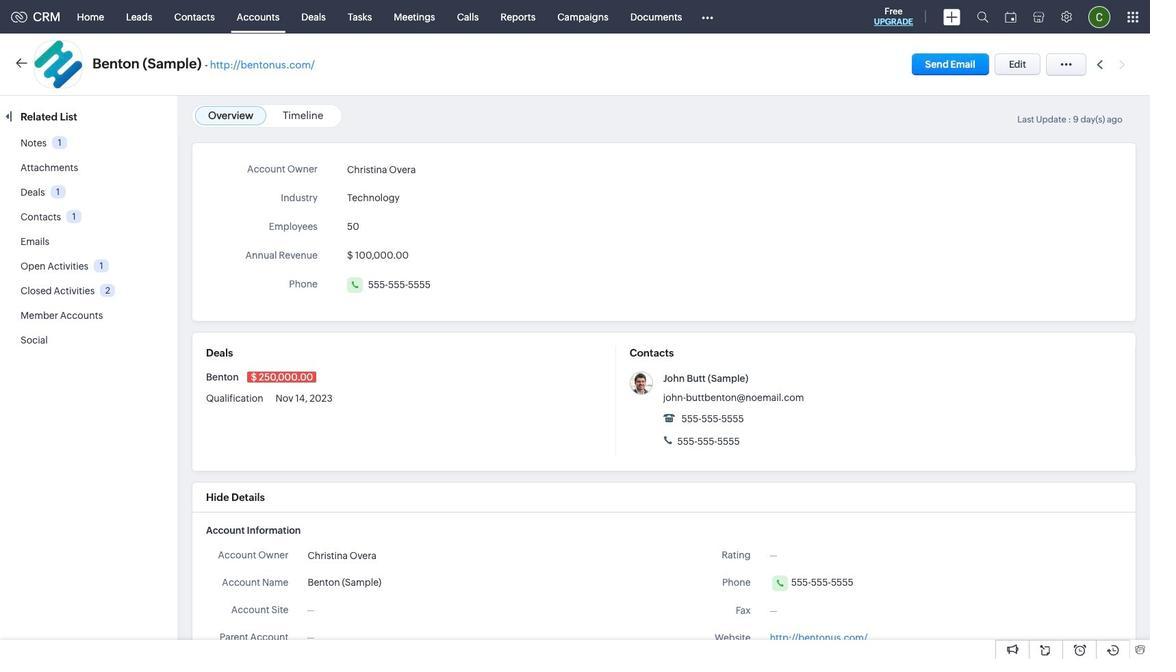 Task type: describe. For each thing, give the bounding box(es) containing it.
previous record image
[[1097, 60, 1103, 69]]

logo image
[[11, 11, 27, 22]]

Other Modules field
[[693, 6, 723, 28]]

profile element
[[1081, 0, 1119, 33]]

next record image
[[1120, 60, 1129, 69]]



Task type: locate. For each thing, give the bounding box(es) containing it.
create menu image
[[944, 9, 961, 25]]

search image
[[977, 11, 989, 23]]

search element
[[969, 0, 997, 34]]

create menu element
[[936, 0, 969, 33]]

profile image
[[1089, 6, 1111, 28]]

calendar image
[[1005, 11, 1017, 22]]



Task type: vqa. For each thing, say whether or not it's contained in the screenshot.
Profile element
yes



